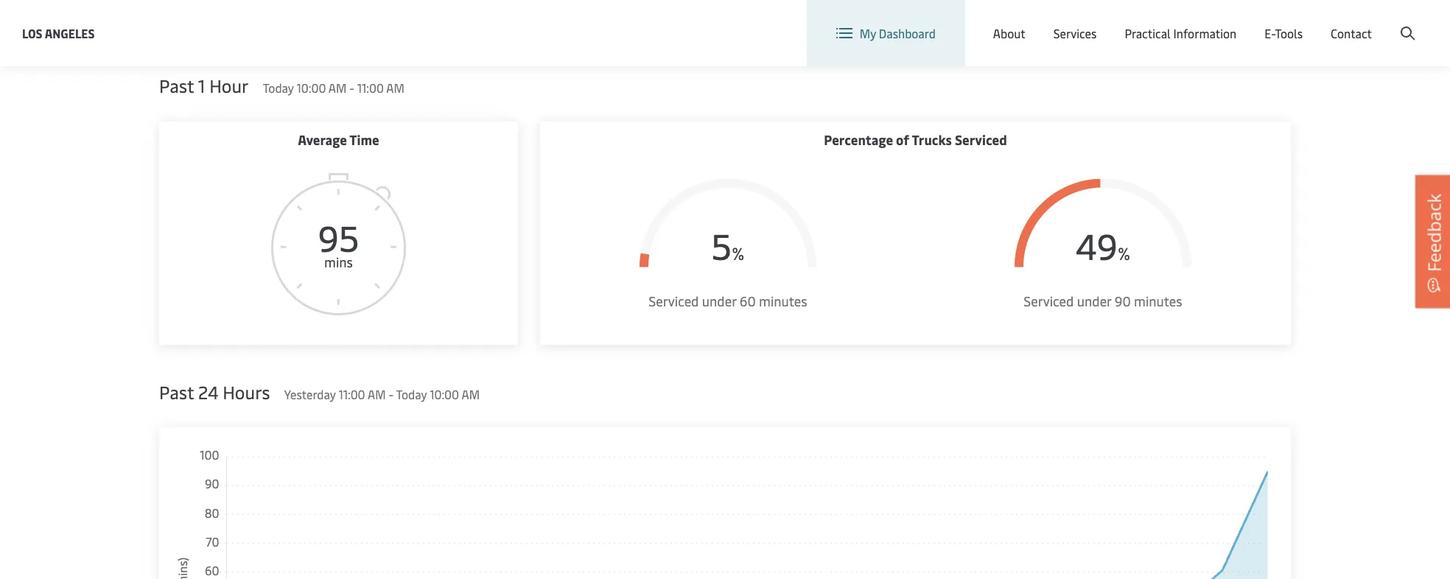 Task type: describe. For each thing, give the bounding box(es) containing it.
1 horizontal spatial today
[[396, 386, 427, 402]]

global menu button
[[1134, 0, 1248, 44]]

yesterday 11:00 am - today 10:00 am
[[284, 386, 480, 402]]

yesterday
[[284, 386, 336, 402]]

los
[[22, 25, 42, 41]]

90
[[1115, 292, 1131, 310]]

49 %
[[1076, 221, 1131, 269]]

% for 5
[[732, 241, 745, 265]]

95
[[318, 213, 359, 261]]

tools
[[1275, 25, 1303, 41]]

global menu
[[1166, 14, 1233, 30]]

login
[[1303, 14, 1332, 29]]

e-tools
[[1265, 25, 1303, 41]]

practical information
[[1125, 25, 1237, 41]]

dashboard
[[879, 25, 936, 41]]

past 1 hour
[[159, 73, 249, 97]]

feedback
[[1422, 194, 1446, 272]]

los angeles
[[22, 25, 95, 41]]

mins
[[324, 253, 353, 271]]

about
[[993, 25, 1026, 41]]

percentage of trucks serviced
[[824, 130, 1007, 149]]

past 24 hours
[[159, 380, 270, 404]]

switch location button
[[1012, 13, 1119, 30]]

los angeles link
[[22, 24, 95, 42]]

1 vertical spatial 11:00
[[339, 386, 365, 402]]

time
[[350, 130, 379, 149]]

average time
[[298, 130, 379, 149]]

feedback button
[[1416, 175, 1450, 308]]

0 vertical spatial today
[[263, 80, 294, 96]]

services button
[[1054, 0, 1097, 66]]

e-
[[1265, 25, 1275, 41]]

contact button
[[1331, 0, 1372, 66]]

practical
[[1125, 25, 1171, 41]]

past for past 1 hour
[[159, 73, 194, 97]]

1 horizontal spatial 10:00
[[430, 386, 459, 402]]

1
[[198, 73, 205, 97]]

1 horizontal spatial serviced
[[955, 130, 1007, 149]]



Task type: locate. For each thing, give the bounding box(es) containing it.
0 vertical spatial 10:00
[[297, 80, 326, 96]]

am
[[329, 80, 347, 96], [386, 80, 405, 96], [368, 386, 386, 402], [462, 386, 480, 402]]

contact
[[1331, 25, 1372, 41]]

- for past 1 hour
[[350, 80, 354, 96]]

% inside 5 %
[[732, 241, 745, 265]]

under
[[702, 292, 737, 310], [1077, 292, 1112, 310]]

0 horizontal spatial -
[[350, 80, 354, 96]]

under left 90
[[1077, 292, 1112, 310]]

serviced under 90 minutes
[[1024, 292, 1183, 310]]

today
[[263, 80, 294, 96], [396, 386, 427, 402]]

serviced for 5
[[649, 292, 699, 310]]

practical information button
[[1125, 0, 1237, 66]]

past for past 24 hours
[[159, 380, 194, 404]]

1 vertical spatial 10:00
[[430, 386, 459, 402]]

global
[[1166, 14, 1200, 30]]

trucks
[[912, 130, 952, 149]]

0 horizontal spatial serviced
[[649, 292, 699, 310]]

past
[[159, 73, 194, 97], [159, 380, 194, 404]]

1 horizontal spatial minutes
[[1134, 292, 1183, 310]]

serviced
[[955, 130, 1007, 149], [649, 292, 699, 310], [1024, 292, 1074, 310]]

% inside 49 %
[[1118, 241, 1131, 265]]

create
[[1342, 14, 1376, 29]]

0 horizontal spatial 10:00
[[297, 80, 326, 96]]

1 vertical spatial past
[[159, 380, 194, 404]]

information
[[1174, 25, 1237, 41]]

0 horizontal spatial %
[[732, 241, 745, 265]]

0 vertical spatial 11:00
[[357, 80, 384, 96]]

account
[[1379, 14, 1422, 29]]

1 vertical spatial -
[[389, 386, 394, 402]]

0 horizontal spatial minutes
[[759, 292, 807, 310]]

under for 49
[[1077, 292, 1112, 310]]

%
[[732, 241, 745, 265], [1118, 241, 1131, 265]]

0 vertical spatial -
[[350, 80, 354, 96]]

/
[[1335, 14, 1339, 29]]

serviced for 49
[[1024, 292, 1074, 310]]

my dashboard
[[860, 25, 936, 41]]

switch location
[[1036, 14, 1119, 29]]

location
[[1074, 14, 1119, 29]]

percentage
[[824, 130, 893, 149]]

angeles
[[45, 25, 95, 41]]

% up 60
[[732, 241, 745, 265]]

60
[[740, 292, 756, 310]]

49
[[1076, 221, 1118, 269]]

switch
[[1036, 14, 1071, 29]]

11:00
[[357, 80, 384, 96], [339, 386, 365, 402]]

5
[[712, 221, 732, 269]]

% up 90
[[1118, 241, 1131, 265]]

average
[[298, 130, 347, 149]]

% for 49
[[1118, 241, 1131, 265]]

0 vertical spatial past
[[159, 73, 194, 97]]

today 10:00 am  - 11:00 am
[[263, 80, 405, 96]]

under for 5
[[702, 292, 737, 310]]

my
[[860, 25, 876, 41]]

0 horizontal spatial under
[[702, 292, 737, 310]]

my dashboard button
[[836, 0, 936, 66]]

2 minutes from the left
[[1134, 292, 1183, 310]]

2 past from the top
[[159, 380, 194, 404]]

under left 60
[[702, 292, 737, 310]]

2 under from the left
[[1077, 292, 1112, 310]]

services
[[1054, 25, 1097, 41]]

2 % from the left
[[1118, 241, 1131, 265]]

1 past from the top
[[159, 73, 194, 97]]

1 % from the left
[[732, 241, 745, 265]]

login / create account link
[[1276, 0, 1422, 43]]

1 horizontal spatial under
[[1077, 292, 1112, 310]]

24
[[198, 380, 218, 404]]

1 vertical spatial today
[[396, 386, 427, 402]]

1 under from the left
[[702, 292, 737, 310]]

menu
[[1203, 14, 1233, 30]]

minutes
[[759, 292, 807, 310], [1134, 292, 1183, 310]]

minutes right 60
[[759, 292, 807, 310]]

- for past 24 hours
[[389, 386, 394, 402]]

1 horizontal spatial %
[[1118, 241, 1131, 265]]

5 %
[[712, 221, 745, 269]]

of
[[896, 130, 909, 149]]

10:00
[[297, 80, 326, 96], [430, 386, 459, 402]]

past left 1
[[159, 73, 194, 97]]

minutes right 90
[[1134, 292, 1183, 310]]

11:00 right the yesterday
[[339, 386, 365, 402]]

11:00 up time
[[357, 80, 384, 96]]

e-tools button
[[1265, 0, 1303, 66]]

1 horizontal spatial -
[[389, 386, 394, 402]]

login / create account
[[1303, 14, 1422, 29]]

hour
[[209, 73, 249, 97]]

1 minutes from the left
[[759, 292, 807, 310]]

minutes for 5
[[759, 292, 807, 310]]

serviced under 60 minutes
[[649, 292, 807, 310]]

minutes for 49
[[1134, 292, 1183, 310]]

2 horizontal spatial serviced
[[1024, 292, 1074, 310]]

-
[[350, 80, 354, 96], [389, 386, 394, 402]]

0 horizontal spatial today
[[263, 80, 294, 96]]

about button
[[993, 0, 1026, 66]]

hours
[[223, 380, 270, 404]]

past left 24
[[159, 380, 194, 404]]



Task type: vqa. For each thing, say whether or not it's contained in the screenshot.
Serviced corresponding to 49
yes



